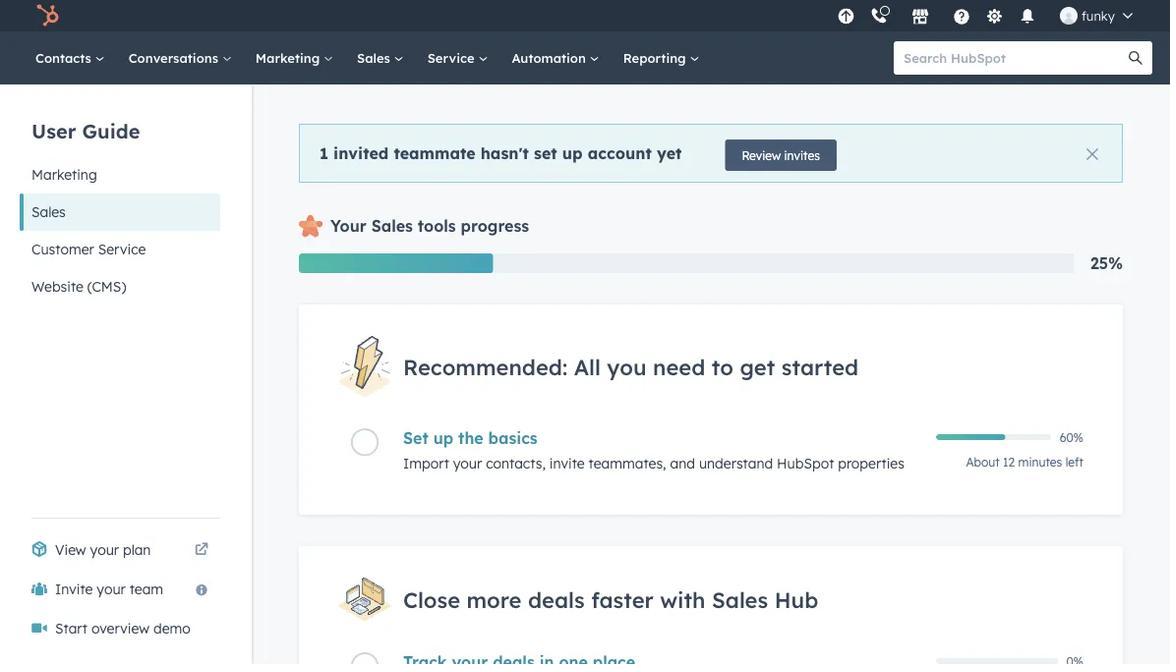 Task type: describe. For each thing, give the bounding box(es) containing it.
with
[[660, 587, 706, 614]]

automation link
[[500, 31, 612, 85]]

25%
[[1091, 254, 1123, 273]]

close image
[[1087, 149, 1099, 160]]

sales right marketing link
[[357, 50, 394, 66]]

1 link opens in a new window image from the top
[[195, 539, 209, 563]]

faster
[[591, 587, 654, 614]]

understand
[[699, 456, 773, 473]]

invite
[[55, 581, 93, 599]]

website (cms)
[[31, 278, 126, 296]]

set up the basics button
[[403, 429, 925, 449]]

minutes
[[1019, 456, 1063, 470]]

view your plan
[[55, 542, 151, 559]]

12
[[1003, 456, 1015, 470]]

60%
[[1060, 431, 1084, 445]]

sales inside button
[[31, 204, 66, 221]]

start overview demo
[[55, 621, 191, 638]]

marketplaces image
[[912, 9, 929, 27]]

service link
[[416, 31, 500, 85]]

user guide
[[31, 119, 140, 143]]

sales left hub
[[712, 587, 768, 614]]

demo
[[153, 621, 191, 638]]

conversations link
[[117, 31, 244, 85]]

1 invited teammate hasn't set up account yet alert
[[299, 124, 1123, 183]]

up inside set up the basics import your contacts, invite teammates, and understand hubspot properties
[[433, 429, 454, 449]]

guide
[[82, 119, 140, 143]]

invite your team button
[[20, 571, 220, 610]]

about 12 minutes left
[[966, 456, 1084, 470]]

more
[[467, 587, 522, 614]]

your sales tools progress progress bar
[[299, 254, 493, 273]]

contacts link
[[24, 31, 117, 85]]

invite
[[550, 456, 585, 473]]

set up the basics import your contacts, invite teammates, and understand hubspot properties
[[403, 429, 905, 473]]

sales button
[[20, 194, 220, 231]]

start
[[55, 621, 88, 638]]

review invites button
[[725, 140, 837, 171]]

tools
[[418, 216, 456, 236]]

user
[[31, 119, 76, 143]]

hub
[[775, 587, 819, 614]]

invite your team
[[55, 581, 163, 599]]

to
[[712, 353, 734, 381]]

you
[[607, 353, 647, 381]]

review
[[742, 148, 781, 163]]

hubspot link
[[24, 4, 74, 28]]

sales link
[[345, 31, 416, 85]]

help image
[[953, 9, 971, 27]]

conversations
[[129, 50, 222, 66]]

plan
[[123, 542, 151, 559]]

[object object] complete progress bar
[[936, 435, 1006, 441]]

(cms)
[[87, 278, 126, 296]]

recommended: all you need to get started
[[403, 353, 859, 381]]

reporting
[[623, 50, 690, 66]]

start overview demo link
[[20, 610, 220, 649]]

funky
[[1082, 7, 1115, 24]]

customer service button
[[20, 231, 220, 269]]

import
[[403, 456, 449, 473]]

1 invited teammate hasn't set up account yet
[[320, 143, 682, 163]]

hubspot image
[[35, 4, 59, 28]]

left
[[1066, 456, 1084, 470]]

calling icon button
[[863, 3, 896, 29]]

website (cms) button
[[20, 269, 220, 306]]

search button
[[1119, 41, 1153, 75]]

deals
[[528, 587, 585, 614]]

view your plan link
[[20, 531, 220, 571]]

marketing inside button
[[31, 166, 97, 183]]

upgrade link
[[834, 5, 859, 26]]

notifications button
[[1011, 0, 1045, 31]]

service inside button
[[98, 241, 146, 258]]

settings link
[[983, 5, 1007, 26]]

account
[[588, 143, 652, 163]]

contacts,
[[486, 456, 546, 473]]

your for plan
[[90, 542, 119, 559]]

need
[[653, 353, 706, 381]]

set
[[403, 429, 429, 449]]

search image
[[1129, 51, 1143, 65]]

funky town image
[[1060, 7, 1078, 25]]

all
[[574, 353, 601, 381]]



Task type: locate. For each thing, give the bounding box(es) containing it.
0 vertical spatial your
[[453, 456, 482, 473]]

1 vertical spatial up
[[433, 429, 454, 449]]

funky button
[[1048, 0, 1145, 31]]

your for team
[[97, 581, 126, 599]]

teammate
[[394, 143, 476, 163]]

your left 'plan'
[[90, 542, 119, 559]]

0 vertical spatial marketing
[[256, 50, 324, 66]]

basics
[[489, 429, 538, 449]]

up
[[562, 143, 583, 163], [433, 429, 454, 449]]

started
[[782, 353, 859, 381]]

recommended:
[[403, 353, 568, 381]]

website
[[31, 278, 83, 296]]

0 horizontal spatial marketing
[[31, 166, 97, 183]]

yet
[[657, 143, 682, 163]]

and
[[670, 456, 695, 473]]

close
[[403, 587, 460, 614]]

your left team
[[97, 581, 126, 599]]

sales up your sales tools progress progress bar
[[372, 216, 413, 236]]

up inside alert
[[562, 143, 583, 163]]

about
[[966, 456, 1000, 470]]

2 link opens in a new window image from the top
[[195, 544, 209, 558]]

service down "sales" button
[[98, 241, 146, 258]]

marketing down user
[[31, 166, 97, 183]]

1 horizontal spatial up
[[562, 143, 583, 163]]

0 horizontal spatial up
[[433, 429, 454, 449]]

funky menu
[[832, 0, 1147, 31]]

settings image
[[986, 8, 1004, 26]]

your
[[453, 456, 482, 473], [90, 542, 119, 559], [97, 581, 126, 599]]

1 vertical spatial service
[[98, 241, 146, 258]]

marketing button
[[20, 156, 220, 194]]

automation
[[512, 50, 590, 66]]

review invites
[[742, 148, 820, 163]]

properties
[[838, 456, 905, 473]]

1 horizontal spatial marketing
[[256, 50, 324, 66]]

2 vertical spatial your
[[97, 581, 126, 599]]

calling icon image
[[870, 8, 888, 25]]

reporting link
[[612, 31, 712, 85]]

marketing left sales link
[[256, 50, 324, 66]]

hubspot
[[777, 456, 834, 473]]

service
[[428, 50, 478, 66], [98, 241, 146, 258]]

close more deals faster with sales hub
[[403, 587, 819, 614]]

the
[[458, 429, 484, 449]]

customer service
[[31, 241, 146, 258]]

up left the
[[433, 429, 454, 449]]

get
[[740, 353, 775, 381]]

your inside view your plan link
[[90, 542, 119, 559]]

your inside invite your team button
[[97, 581, 126, 599]]

marketing link
[[244, 31, 345, 85]]

progress
[[461, 216, 529, 236]]

1 vertical spatial marketing
[[31, 166, 97, 183]]

team
[[130, 581, 163, 599]]

help button
[[945, 0, 979, 31]]

invites
[[784, 148, 820, 163]]

1
[[320, 143, 329, 163]]

hasn't
[[481, 143, 529, 163]]

Search HubSpot search field
[[894, 41, 1135, 75]]

your inside set up the basics import your contacts, invite teammates, and understand hubspot properties
[[453, 456, 482, 473]]

overview
[[91, 621, 150, 638]]

0 vertical spatial up
[[562, 143, 583, 163]]

teammates,
[[589, 456, 667, 473]]

link opens in a new window image
[[195, 539, 209, 563], [195, 544, 209, 558]]

up right set on the left top of page
[[562, 143, 583, 163]]

0 horizontal spatial service
[[98, 241, 146, 258]]

set
[[534, 143, 557, 163]]

customer
[[31, 241, 94, 258]]

0 vertical spatial service
[[428, 50, 478, 66]]

1 horizontal spatial service
[[428, 50, 478, 66]]

1 vertical spatial your
[[90, 542, 119, 559]]

your sales tools progress
[[331, 216, 529, 236]]

your
[[331, 216, 367, 236]]

view
[[55, 542, 86, 559]]

upgrade image
[[837, 8, 855, 26]]

invited
[[334, 143, 389, 163]]

service right sales link
[[428, 50, 478, 66]]

sales up customer
[[31, 204, 66, 221]]

marketplaces button
[[900, 0, 941, 31]]

notifications image
[[1019, 9, 1037, 27]]

contacts
[[35, 50, 95, 66]]

user guide views element
[[20, 85, 220, 306]]

your down the
[[453, 456, 482, 473]]

sales
[[357, 50, 394, 66], [31, 204, 66, 221], [372, 216, 413, 236], [712, 587, 768, 614]]

marketing
[[256, 50, 324, 66], [31, 166, 97, 183]]



Task type: vqa. For each thing, say whether or not it's contained in the screenshot.
you in the right of the page
yes



